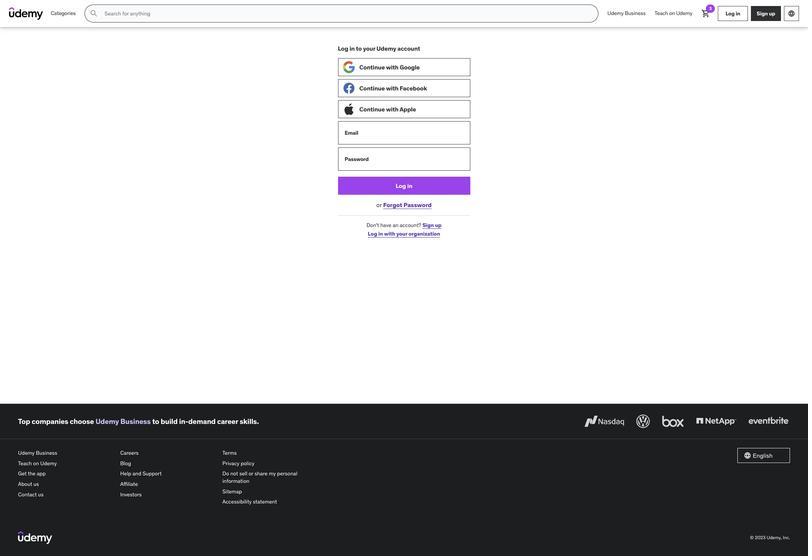 Task type: describe. For each thing, give the bounding box(es) containing it.
support
[[143, 471, 162, 478]]

continue with apple
[[359, 105, 416, 113]]

the
[[28, 471, 36, 478]]

facebook
[[400, 84, 427, 92]]

log in for log in button
[[396, 182, 412, 190]]

careers
[[120, 450, 139, 457]]

continue with google button
[[338, 58, 470, 76]]

about
[[18, 481, 32, 488]]

don't have an account? sign up log in with your organization
[[367, 222, 442, 238]]

top companies choose udemy business to build in-demand career skills.
[[18, 417, 259, 426]]

3
[[709, 6, 712, 11]]

blog link
[[120, 459, 216, 469]]

log in link
[[718, 6, 748, 21]]

1 vertical spatial udemy business link
[[95, 417, 151, 426]]

forgot password link
[[383, 201, 432, 209]]

sign inside don't have an account? sign up log in with your organization
[[422, 222, 434, 229]]

google
[[400, 63, 420, 71]]

2 vertical spatial udemy business link
[[18, 449, 114, 459]]

terms
[[222, 450, 237, 457]]

terms link
[[222, 449, 319, 459]]

your inside don't have an account? sign up log in with your organization
[[396, 231, 407, 238]]

0 horizontal spatial teach on udemy link
[[18, 459, 114, 469]]

investors
[[120, 492, 142, 498]]

top
[[18, 417, 30, 426]]

sign up
[[757, 10, 775, 17]]

forgot
[[383, 201, 402, 209]]

categories
[[51, 10, 76, 17]]

careers link
[[120, 449, 216, 459]]

skills.
[[240, 417, 259, 426]]

don't
[[367, 222, 379, 229]]

1 vertical spatial to
[[152, 417, 159, 426]]

with for google
[[386, 63, 399, 71]]

english
[[753, 452, 773, 460]]

0 vertical spatial up
[[769, 10, 775, 17]]

information
[[222, 478, 249, 485]]

1 horizontal spatial to
[[356, 45, 362, 52]]

help
[[120, 471, 131, 478]]

with inside don't have an account? sign up log in with your organization
[[384, 231, 395, 238]]

do
[[222, 471, 229, 478]]

up inside don't have an account? sign up log in with your organization
[[435, 222, 442, 229]]

eventbrite image
[[747, 414, 790, 430]]

log down search for anything text field
[[338, 45, 348, 52]]

1 horizontal spatial teach
[[655, 10, 668, 17]]

sell
[[239, 471, 247, 478]]

share
[[255, 471, 268, 478]]

demand
[[188, 417, 216, 426]]

account
[[398, 45, 420, 52]]

1 horizontal spatial sign up link
[[751, 6, 781, 21]]

business for udemy business
[[625, 10, 646, 17]]

blog
[[120, 461, 131, 467]]

log in with your organization link
[[368, 231, 440, 238]]

0 vertical spatial us
[[33, 481, 39, 488]]

in inside don't have an account? sign up log in with your organization
[[378, 231, 383, 238]]

account?
[[400, 222, 421, 229]]

accessibility statement link
[[222, 498, 319, 508]]

apple
[[400, 105, 416, 113]]

shopping cart with 3 items image
[[701, 9, 710, 18]]

1 vertical spatial udemy image
[[18, 532, 52, 545]]

log in to your udemy account
[[338, 45, 420, 52]]

investors link
[[120, 490, 216, 501]]

teach inside udemy business teach on udemy get the app about us contact us
[[18, 461, 32, 467]]

organization
[[409, 231, 440, 238]]

log in button
[[338, 177, 470, 195]]

continue with facebook button
[[338, 79, 470, 97]]

udemy business teach on udemy get the app about us contact us
[[18, 450, 57, 498]]

© 2023 udemy, inc.
[[750, 535, 790, 541]]

teach on udemy
[[655, 10, 692, 17]]

1 horizontal spatial or
[[376, 201, 382, 209]]



Task type: locate. For each thing, give the bounding box(es) containing it.
and
[[133, 471, 141, 478]]

with for apple
[[386, 105, 399, 113]]

log in inside button
[[396, 182, 412, 190]]

categories button
[[46, 5, 80, 23]]

policy
[[241, 461, 254, 467]]

have
[[380, 222, 391, 229]]

1 vertical spatial continue
[[359, 84, 385, 92]]

2 vertical spatial business
[[36, 450, 57, 457]]

log
[[726, 10, 735, 17], [338, 45, 348, 52], [396, 182, 406, 190], [368, 231, 377, 238]]

log in for 'log in' link
[[726, 10, 740, 17]]

Search for anything text field
[[103, 7, 589, 20]]

1 horizontal spatial up
[[769, 10, 775, 17]]

teach on udemy link up about us link
[[18, 459, 114, 469]]

udemy business
[[608, 10, 646, 17]]

in inside log in button
[[407, 182, 412, 190]]

0 horizontal spatial or
[[249, 471, 253, 478]]

log in
[[726, 10, 740, 17], [396, 182, 412, 190]]

to up continue with google
[[356, 45, 362, 52]]

accessibility
[[222, 499, 252, 506]]

log in right '3'
[[726, 10, 740, 17]]

us right about at the bottom left of page
[[33, 481, 39, 488]]

1 vertical spatial or
[[249, 471, 253, 478]]

0 vertical spatial business
[[625, 10, 646, 17]]

1 horizontal spatial sign
[[757, 10, 768, 17]]

or forgot password
[[376, 201, 432, 209]]

0 horizontal spatial business
[[36, 450, 57, 457]]

3 link
[[697, 5, 715, 23]]

0 vertical spatial continue
[[359, 63, 385, 71]]

with down have
[[384, 231, 395, 238]]

privacy policy link
[[222, 459, 319, 469]]

volkswagen image
[[635, 414, 651, 430]]

submit search image
[[90, 9, 99, 18]]

sign left choose a language image
[[757, 10, 768, 17]]

teach on udemy link left shopping cart with 3 items 'image'
[[650, 5, 697, 23]]

udemy
[[608, 10, 624, 17], [676, 10, 692, 17], [377, 45, 396, 52], [95, 417, 119, 426], [18, 450, 35, 457], [40, 461, 57, 467]]

about us link
[[18, 480, 114, 490]]

netapp image
[[695, 414, 738, 430]]

to left build
[[152, 417, 159, 426]]

continue down log in to your udemy account
[[359, 63, 385, 71]]

in-
[[179, 417, 188, 426]]

with left the 'google'
[[386, 63, 399, 71]]

inc.
[[783, 535, 790, 541]]

contact us link
[[18, 490, 114, 501]]

0 horizontal spatial to
[[152, 417, 159, 426]]

1 vertical spatial sign
[[422, 222, 434, 229]]

udemy image
[[9, 7, 43, 20], [18, 532, 52, 545]]

with for facebook
[[386, 84, 399, 92]]

0 vertical spatial sign up link
[[751, 6, 781, 21]]

continue
[[359, 63, 385, 71], [359, 84, 385, 92], [359, 105, 385, 113]]

app
[[37, 471, 46, 478]]

log in up or forgot password
[[396, 182, 412, 190]]

sign
[[757, 10, 768, 17], [422, 222, 434, 229]]

us
[[33, 481, 39, 488], [38, 492, 44, 498]]

statement
[[253, 499, 277, 506]]

2023
[[755, 535, 766, 541]]

3 continue from the top
[[359, 105, 385, 113]]

continue for continue with apple
[[359, 105, 385, 113]]

sign up organization
[[422, 222, 434, 229]]

or left forgot
[[376, 201, 382, 209]]

in left sign up
[[736, 10, 740, 17]]

1 vertical spatial log in
[[396, 182, 412, 190]]

choose a language image
[[788, 10, 795, 17]]

an
[[393, 222, 398, 229]]

up left choose a language image
[[769, 10, 775, 17]]

small image
[[744, 452, 751, 460]]

1 horizontal spatial teach on udemy link
[[650, 5, 697, 23]]

your up continue with google
[[363, 45, 375, 52]]

in down have
[[378, 231, 383, 238]]

english button
[[737, 449, 790, 464]]

with left facebook
[[386, 84, 399, 92]]

with left apple
[[386, 105, 399, 113]]

on left shopping cart with 3 items 'image'
[[669, 10, 675, 17]]

build
[[161, 417, 178, 426]]

sitemap
[[222, 489, 242, 495]]

help and support link
[[120, 469, 216, 480]]

1 horizontal spatial business
[[120, 417, 151, 426]]

1 horizontal spatial on
[[669, 10, 675, 17]]

continue with facebook
[[359, 84, 427, 92]]

up up organization
[[435, 222, 442, 229]]

2 continue from the top
[[359, 84, 385, 92]]

0 vertical spatial to
[[356, 45, 362, 52]]

log up or forgot password
[[396, 182, 406, 190]]

0 horizontal spatial log in
[[396, 182, 412, 190]]

1 horizontal spatial log in
[[726, 10, 740, 17]]

0 horizontal spatial sign up link
[[422, 222, 442, 229]]

1 vertical spatial sign up link
[[422, 222, 442, 229]]

0 vertical spatial udemy image
[[9, 7, 43, 20]]

2 horizontal spatial business
[[625, 10, 646, 17]]

in down search for anything text field
[[350, 45, 355, 52]]

with
[[386, 63, 399, 71], [386, 84, 399, 92], [386, 105, 399, 113], [384, 231, 395, 238]]

on
[[669, 10, 675, 17], [33, 461, 39, 467]]

0 vertical spatial on
[[669, 10, 675, 17]]

business inside udemy business teach on udemy get the app about us contact us
[[36, 450, 57, 457]]

teach
[[655, 10, 668, 17], [18, 461, 32, 467]]

us right contact on the left of page
[[38, 492, 44, 498]]

not
[[230, 471, 238, 478]]

to
[[356, 45, 362, 52], [152, 417, 159, 426]]

0 vertical spatial or
[[376, 201, 382, 209]]

continue with apple button
[[338, 100, 470, 118]]

nasdaq image
[[583, 414, 626, 430]]

1 vertical spatial us
[[38, 492, 44, 498]]

your down "an"
[[396, 231, 407, 238]]

teach on udemy link
[[650, 5, 697, 23], [18, 459, 114, 469]]

sign up link
[[751, 6, 781, 21], [422, 222, 442, 229]]

your
[[363, 45, 375, 52], [396, 231, 407, 238]]

privacy
[[222, 461, 239, 467]]

2 vertical spatial continue
[[359, 105, 385, 113]]

careers blog help and support affiliate investors
[[120, 450, 162, 498]]

0 horizontal spatial sign
[[422, 222, 434, 229]]

log inside don't have an account? sign up log in with your organization
[[368, 231, 377, 238]]

udemy,
[[767, 535, 782, 541]]

affiliate
[[120, 481, 138, 488]]

1 continue from the top
[[359, 63, 385, 71]]

1 vertical spatial teach on udemy link
[[18, 459, 114, 469]]

get
[[18, 471, 27, 478]]

0 vertical spatial teach on udemy link
[[650, 5, 697, 23]]

0 vertical spatial teach
[[655, 10, 668, 17]]

1 vertical spatial teach
[[18, 461, 32, 467]]

continue with google
[[359, 63, 420, 71]]

0 horizontal spatial on
[[33, 461, 39, 467]]

in inside 'log in' link
[[736, 10, 740, 17]]

1 horizontal spatial your
[[396, 231, 407, 238]]

0 horizontal spatial your
[[363, 45, 375, 52]]

1 vertical spatial on
[[33, 461, 39, 467]]

or right sell on the left
[[249, 471, 253, 478]]

business for udemy business teach on udemy get the app about us contact us
[[36, 450, 57, 457]]

do not sell or share my personal information button
[[222, 469, 319, 487]]

0 vertical spatial your
[[363, 45, 375, 52]]

0 vertical spatial udemy business link
[[603, 5, 650, 23]]

my
[[269, 471, 276, 478]]

teach right udemy business
[[655, 10, 668, 17]]

companies
[[32, 417, 68, 426]]

1 vertical spatial up
[[435, 222, 442, 229]]

or inside terms privacy policy do not sell or share my personal information sitemap accessibility statement
[[249, 471, 253, 478]]

continue for continue with facebook
[[359, 84, 385, 92]]

sign up link up organization
[[422, 222, 442, 229]]

on up the
[[33, 461, 39, 467]]

up
[[769, 10, 775, 17], [435, 222, 442, 229]]

0 vertical spatial log in
[[726, 10, 740, 17]]

log right '3'
[[726, 10, 735, 17]]

continue for continue with google
[[359, 63, 385, 71]]

contact
[[18, 492, 37, 498]]

choose
[[70, 417, 94, 426]]

box image
[[660, 414, 686, 430]]

terms privacy policy do not sell or share my personal information sitemap accessibility statement
[[222, 450, 297, 506]]

or
[[376, 201, 382, 209], [249, 471, 253, 478]]

0 horizontal spatial up
[[435, 222, 442, 229]]

©
[[750, 535, 754, 541]]

sitemap link
[[222, 487, 319, 498]]

log inside button
[[396, 182, 406, 190]]

password
[[404, 201, 432, 209]]

continue inside button
[[359, 63, 385, 71]]

log down don't
[[368, 231, 377, 238]]

continue up continue with apple
[[359, 84, 385, 92]]

personal
[[277, 471, 297, 478]]

continue down continue with facebook on the top
[[359, 105, 385, 113]]

0 vertical spatial sign
[[757, 10, 768, 17]]

teach up get
[[18, 461, 32, 467]]

with inside button
[[386, 63, 399, 71]]

on inside udemy business teach on udemy get the app about us contact us
[[33, 461, 39, 467]]

sign up link left choose a language image
[[751, 6, 781, 21]]

get the app link
[[18, 469, 114, 480]]

0 horizontal spatial teach
[[18, 461, 32, 467]]

affiliate link
[[120, 480, 216, 490]]

career
[[217, 417, 238, 426]]

1 vertical spatial business
[[120, 417, 151, 426]]

1 vertical spatial your
[[396, 231, 407, 238]]

in up the forgot password "link"
[[407, 182, 412, 190]]

udemy business link
[[603, 5, 650, 23], [95, 417, 151, 426], [18, 449, 114, 459]]



Task type: vqa. For each thing, say whether or not it's contained in the screenshot.
right online
no



